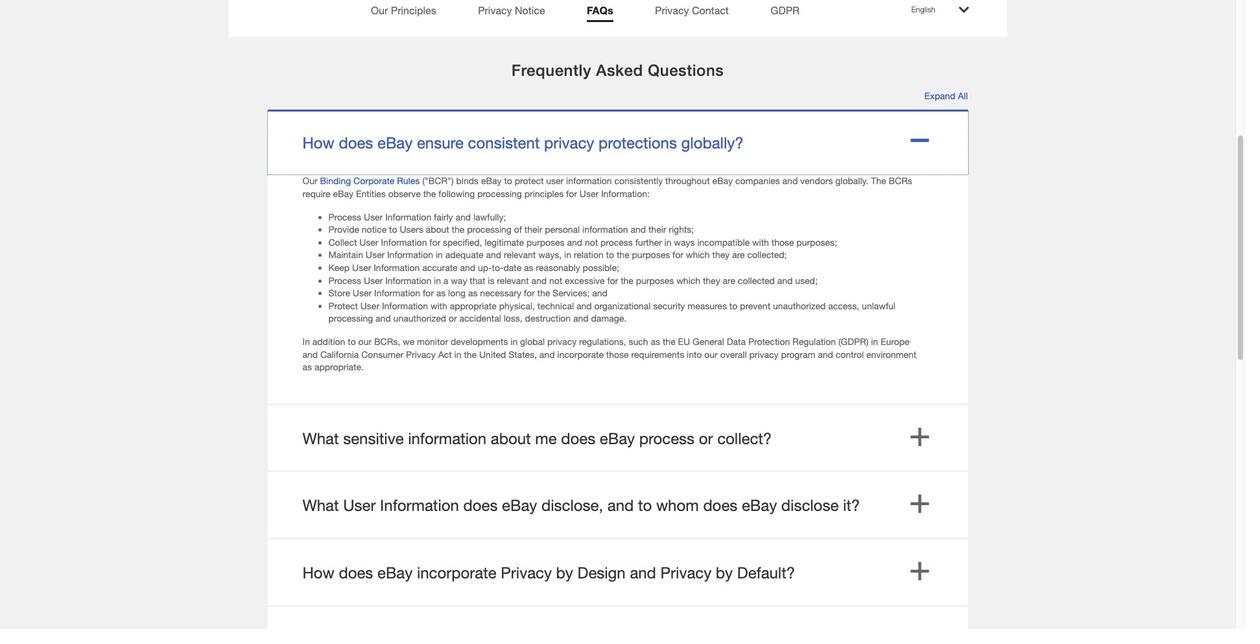 Task type: vqa. For each thing, say whether or not it's contained in the screenshot.
bottommost help
no



Task type: describe. For each thing, give the bounding box(es) containing it.
in left ways at the right of the page
[[665, 237, 672, 248]]

the inside binds ebay to protect user information consistently throughout ebay companies and vendors globally. the bcrs require ebay entities observe the following processing principles for user information:
[[424, 188, 436, 199]]

1 by from the left
[[557, 564, 574, 582]]

relation
[[574, 249, 604, 260]]

those inside process user information fairly and lawfully; provide notice to users about the processing of their personal information and their rights; collect user information for specified, legitimate purposes and not process further in ways incompatible with those purposes; maintain user information in adequate and relevant ways, in relation to the purposes for which they are collected; keep user information accurate and up-to-date as reasonably possible; process user information in a way that is relevant and not excessive for the purposes which they are collected and used; store user information for as long as necessary for the services; and protect user information with appropriate physical, technical and organizational security measures to prevent unauthorized access, unlawful processing and unauthorized or accidental loss, destruction and damage.
[[772, 237, 795, 248]]

organizational
[[595, 300, 651, 311]]

protect
[[515, 175, 544, 187]]

user inside what user information does ebay disclose, and to whom does ebay disclose it? link
[[343, 497, 376, 515]]

1 vertical spatial privacy
[[548, 336, 577, 347]]

ways,
[[539, 249, 562, 260]]

collected
[[738, 275, 775, 286]]

as down in
[[303, 362, 312, 373]]

what for what user information does ebay disclose, and to whom does ebay disclose it?
[[303, 497, 339, 515]]

require
[[303, 188, 331, 199]]

to-
[[492, 262, 504, 273]]

privacy inside in addition to our bcrs, we monitor developments in global privacy regulations, such as the eu general data protection regulation (gdpr) in europe and california consumer privacy act in the united states, and incorporate those requirements into our overall privacy program and control environment as appropriate.
[[406, 349, 436, 360]]

appropriate.
[[315, 362, 364, 373]]

how does ebay incorporate privacy by design and privacy by default?
[[303, 564, 796, 582]]

it?
[[844, 497, 861, 515]]

into
[[687, 349, 702, 360]]

1 horizontal spatial unauthorized
[[774, 300, 826, 311]]

how for how does ebay incorporate privacy by design and privacy by default?
[[303, 564, 335, 582]]

provide
[[329, 224, 359, 235]]

legitimate
[[485, 237, 524, 248]]

collected;
[[748, 249, 787, 260]]

data
[[727, 336, 746, 347]]

in up 'accurate'
[[436, 249, 443, 260]]

developments
[[451, 336, 508, 347]]

accidental
[[460, 313, 502, 324]]

binds
[[457, 175, 479, 187]]

loss,
[[504, 313, 523, 324]]

principles
[[525, 188, 564, 199]]

faqs link
[[587, 4, 614, 22]]

we
[[403, 336, 415, 347]]

in up reasonably
[[565, 249, 572, 260]]

bcrs
[[889, 175, 913, 187]]

for up 'accurate'
[[430, 237, 441, 248]]

corporate
[[354, 175, 395, 187]]

program
[[782, 349, 816, 360]]

0 vertical spatial they
[[713, 249, 730, 260]]

rights;
[[669, 224, 695, 235]]

rules
[[397, 175, 420, 187]]

in left the europe
[[872, 336, 879, 347]]

ensure
[[417, 134, 464, 152]]

maintain
[[329, 249, 363, 260]]

purposes;
[[797, 237, 838, 248]]

expand
[[925, 90, 956, 101]]

("bcr")
[[423, 175, 454, 187]]

frequently
[[512, 61, 592, 79]]

companies
[[736, 175, 780, 187]]

date
[[504, 262, 522, 273]]

europe
[[881, 336, 910, 347]]

excessive
[[565, 275, 605, 286]]

access,
[[829, 300, 860, 311]]

physical,
[[499, 300, 535, 311]]

2 vertical spatial privacy
[[750, 349, 779, 360]]

california
[[321, 349, 359, 360]]

contact
[[692, 4, 729, 16]]

security
[[654, 300, 685, 311]]

technical
[[538, 300, 574, 311]]

globally?
[[682, 134, 744, 152]]

the up specified,
[[452, 224, 465, 235]]

to left whom
[[639, 497, 652, 515]]

prevent
[[741, 300, 771, 311]]

how does ebay ensure consistent privacy protections globally?
[[303, 134, 744, 152]]

those inside in addition to our bcrs, we monitor developments in global privacy regulations, such as the eu general data protection regulation (gdpr) in europe and california consumer privacy act in the united states, and incorporate those requirements into our overall privacy program and control environment as appropriate.
[[607, 349, 629, 360]]

to left prevent
[[730, 300, 738, 311]]

binds ebay to protect user information consistently throughout ebay companies and vendors globally. the bcrs require ebay entities observe the following processing principles for user information:
[[303, 175, 913, 199]]

binding corporate rules link
[[320, 175, 420, 187]]

our for our binding corporate rules ("bcr")
[[303, 175, 318, 187]]

to inside binds ebay to protect user information consistently throughout ebay companies and vendors globally. the bcrs require ebay entities observe the following processing principles for user information:
[[504, 175, 513, 187]]

states,
[[509, 349, 537, 360]]

the
[[872, 175, 887, 187]]

in right act
[[455, 349, 462, 360]]

information inside process user information fairly and lawfully; provide notice to users about the processing of their personal information and their rights; collect user information for specified, legitimate purposes and not process further in ways incompatible with those purposes; maintain user information in adequate and relevant ways, in relation to the purposes for which they are collected; keep user information accurate and up-to-date as reasonably possible; process user information in a way that is relevant and not excessive for the purposes which they are collected and used; store user information for as long as necessary for the services; and protect user information with appropriate physical, technical and organizational security measures to prevent unauthorized access, unlawful processing and unauthorized or accidental loss, destruction and damage.
[[583, 224, 629, 235]]

gdpr
[[771, 4, 800, 16]]

1 horizontal spatial with
[[753, 237, 770, 248]]

1 vertical spatial they
[[703, 275, 721, 286]]

a
[[444, 275, 449, 286]]

users
[[400, 224, 424, 235]]

2 by from the left
[[716, 564, 733, 582]]

personal
[[545, 224, 580, 235]]

measures
[[688, 300, 727, 311]]

general
[[693, 336, 725, 347]]

information inside binds ebay to protect user information consistently throughout ebay companies and vendors globally. the bcrs require ebay entities observe the following processing principles for user information:
[[567, 175, 612, 187]]

in
[[303, 336, 310, 347]]

necessary
[[480, 288, 522, 299]]

binding
[[320, 175, 351, 187]]

processing inside binds ebay to protect user information consistently throughout ebay companies and vendors globally. the bcrs require ebay entities observe the following processing principles for user information:
[[478, 188, 522, 199]]

1 vertical spatial with
[[431, 300, 448, 311]]

1 vertical spatial not
[[550, 275, 563, 286]]

observe
[[389, 188, 421, 199]]

to up possible;
[[607, 249, 615, 260]]

as down "a"
[[437, 288, 446, 299]]

eu
[[678, 336, 691, 347]]

our for our principles
[[371, 4, 388, 16]]

is
[[488, 275, 495, 286]]

what for what sensitive information about me does ebay process or collect?
[[303, 430, 339, 448]]

such
[[629, 336, 649, 347]]

keep
[[329, 262, 350, 273]]

gdpr link
[[771, 4, 800, 22]]

questions
[[648, 61, 724, 79]]

whom
[[657, 497, 699, 515]]

2 vertical spatial information
[[408, 430, 487, 448]]

me
[[536, 430, 557, 448]]

process inside process user information fairly and lawfully; provide notice to users about the processing of their personal information and their rights; collect user information for specified, legitimate purposes and not process further in ways incompatible with those purposes; maintain user information in adequate and relevant ways, in relation to the purposes for which they are collected; keep user information accurate and up-to-date as reasonably possible; process user information in a way that is relevant and not excessive for the purposes which they are collected and used; store user information for as long as necessary for the services; and protect user information with appropriate physical, technical and organizational security measures to prevent unauthorized access, unlawful processing and unauthorized or accidental loss, destruction and damage.
[[601, 237, 633, 248]]

consistently
[[615, 175, 663, 187]]

1 vertical spatial processing
[[467, 224, 512, 235]]

in addition to our bcrs, we monitor developments in global privacy regulations, such as the eu general data protection regulation (gdpr) in europe and california consumer privacy act in the united states, and incorporate those requirements into our overall privacy program and control environment as appropriate.
[[303, 336, 917, 373]]

disclose
[[782, 497, 839, 515]]

0 vertical spatial purposes
[[527, 237, 565, 248]]

2 their from the left
[[649, 224, 667, 235]]

incompatible
[[698, 237, 750, 248]]

how for how does ebay ensure consistent privacy protections globally?
[[303, 134, 335, 152]]

what user information does ebay disclose, and to whom does ebay disclose it? link
[[268, 475, 969, 538]]

the down developments
[[464, 349, 477, 360]]

0 vertical spatial which
[[686, 249, 710, 260]]

frequently asked questions
[[512, 61, 724, 79]]

possible;
[[583, 262, 620, 273]]

specified,
[[443, 237, 482, 248]]

way
[[451, 275, 468, 286]]

of
[[514, 224, 522, 235]]



Task type: locate. For each thing, give the bounding box(es) containing it.
1 vertical spatial how
[[303, 564, 335, 582]]

store
[[329, 288, 350, 299]]

globally.
[[836, 175, 869, 187]]

services;
[[553, 288, 590, 299]]

1 their from the left
[[525, 224, 543, 235]]

the up technical
[[538, 288, 550, 299]]

process up store
[[329, 275, 362, 286]]

our left principles
[[371, 4, 388, 16]]

for down ways at the right of the page
[[673, 249, 684, 260]]

faqs
[[587, 4, 614, 16]]

those down regulations,
[[607, 349, 629, 360]]

to left users
[[389, 224, 398, 235]]

and inside the how does ebay incorporate privacy by design and privacy by default? link
[[630, 564, 657, 582]]

1 vertical spatial those
[[607, 349, 629, 360]]

lawfully;
[[474, 211, 506, 222]]

following
[[439, 188, 475, 199]]

are
[[733, 249, 745, 260], [723, 275, 736, 286]]

how
[[303, 134, 335, 152], [303, 564, 335, 582]]

0 vertical spatial privacy
[[544, 134, 595, 152]]

regulation
[[793, 336, 836, 347]]

our down "general"
[[705, 349, 718, 360]]

1 vertical spatial what
[[303, 497, 339, 515]]

0 vertical spatial are
[[733, 249, 745, 260]]

privacy up user
[[544, 134, 595, 152]]

environment
[[867, 349, 917, 360]]

2 what from the top
[[303, 497, 339, 515]]

1 vertical spatial incorporate
[[417, 564, 497, 582]]

processing
[[478, 188, 522, 199], [467, 224, 512, 235], [329, 313, 373, 324]]

processing down protect
[[329, 313, 373, 324]]

for down possible;
[[608, 275, 619, 286]]

0 horizontal spatial their
[[525, 224, 543, 235]]

long
[[448, 288, 466, 299]]

what
[[303, 430, 339, 448], [303, 497, 339, 515]]

1 horizontal spatial our
[[705, 349, 718, 360]]

user
[[547, 175, 564, 187]]

incorporate inside in addition to our bcrs, we monitor developments in global privacy regulations, such as the eu general data protection regulation (gdpr) in europe and california consumer privacy act in the united states, and incorporate those requirements into our overall privacy program and control environment as appropriate.
[[558, 349, 604, 360]]

not down reasonably
[[550, 275, 563, 286]]

1 vertical spatial unauthorized
[[394, 313, 446, 324]]

1 horizontal spatial not
[[585, 237, 598, 248]]

purposes down further on the top
[[632, 249, 670, 260]]

privacy contact link
[[655, 4, 729, 22]]

the left eu
[[663, 336, 676, 347]]

as right date
[[524, 262, 534, 273]]

privacy notice link
[[478, 4, 545, 22]]

act
[[439, 349, 452, 360]]

to inside in addition to our bcrs, we monitor developments in global privacy regulations, such as the eu general data protection regulation (gdpr) in europe and california consumer privacy act in the united states, and incorporate those requirements into our overall privacy program and control environment as appropriate.
[[348, 336, 356, 347]]

principles
[[391, 4, 437, 16]]

or
[[449, 313, 457, 324], [699, 430, 714, 448]]

0 vertical spatial about
[[426, 224, 450, 235]]

which up measures
[[677, 275, 701, 286]]

1 horizontal spatial incorporate
[[558, 349, 604, 360]]

unauthorized down used;
[[774, 300, 826, 311]]

relevant
[[504, 249, 536, 260], [497, 275, 529, 286]]

by left design
[[557, 564, 574, 582]]

1 horizontal spatial those
[[772, 237, 795, 248]]

are left collected
[[723, 275, 736, 286]]

1 horizontal spatial our
[[371, 4, 388, 16]]

0 vertical spatial information
[[567, 175, 612, 187]]

for up the physical,
[[524, 288, 535, 299]]

1 vertical spatial are
[[723, 275, 736, 286]]

information
[[567, 175, 612, 187], [583, 224, 629, 235], [408, 430, 487, 448]]

0 vertical spatial how
[[303, 134, 335, 152]]

0 horizontal spatial not
[[550, 275, 563, 286]]

processing down lawfully;
[[467, 224, 512, 235]]

the up possible;
[[617, 249, 630, 260]]

0 horizontal spatial unauthorized
[[394, 313, 446, 324]]

as up appropriate at the left top
[[469, 288, 478, 299]]

what user information does ebay disclose, and to whom does ebay disclose it?
[[303, 497, 861, 515]]

1 horizontal spatial process
[[640, 430, 695, 448]]

processing up lawfully;
[[478, 188, 522, 199]]

2 how from the top
[[303, 564, 335, 582]]

adequate
[[446, 249, 484, 260]]

they up measures
[[703, 275, 721, 286]]

their right of
[[525, 224, 543, 235]]

english
[[912, 5, 936, 14]]

0 horizontal spatial incorporate
[[417, 564, 497, 582]]

1 horizontal spatial about
[[491, 430, 531, 448]]

0 vertical spatial what
[[303, 430, 339, 448]]

1 horizontal spatial or
[[699, 430, 714, 448]]

or left collect?
[[699, 430, 714, 448]]

privacy down destruction
[[548, 336, 577, 347]]

about inside process user information fairly and lawfully; provide notice to users about the processing of their personal information and their rights; collect user information for specified, legitimate purposes and not process further in ways incompatible with those purposes; maintain user information in adequate and relevant ways, in relation to the purposes for which they are collected; keep user information accurate and up-to-date as reasonably possible; process user information in a way that is relevant and not excessive for the purposes which they are collected and used; store user information for as long as necessary for the services; and protect user information with appropriate physical, technical and organizational security measures to prevent unauthorized access, unlawful processing and unauthorized or accidental loss, destruction and damage.
[[426, 224, 450, 235]]

notice
[[515, 4, 545, 16]]

0 vertical spatial not
[[585, 237, 598, 248]]

collect
[[329, 237, 357, 248]]

0 horizontal spatial or
[[449, 313, 457, 324]]

with down "a"
[[431, 300, 448, 311]]

and inside binds ebay to protect user information consistently throughout ebay companies and vendors globally. the bcrs require ebay entities observe the following processing principles for user information:
[[783, 175, 798, 187]]

default?
[[738, 564, 796, 582]]

unauthorized up we
[[394, 313, 446, 324]]

about
[[426, 224, 450, 235], [491, 430, 531, 448]]

all
[[959, 90, 969, 101]]

unlawful
[[863, 300, 896, 311]]

1 vertical spatial which
[[677, 275, 701, 286]]

privacy
[[478, 4, 512, 16], [655, 4, 690, 16], [406, 349, 436, 360], [501, 564, 552, 582], [661, 564, 712, 582]]

sensitive
[[343, 430, 404, 448]]

destruction
[[525, 313, 571, 324]]

2 process from the top
[[329, 275, 362, 286]]

global
[[520, 336, 545, 347]]

as
[[524, 262, 534, 273], [437, 288, 446, 299], [469, 288, 478, 299], [651, 336, 661, 347], [303, 362, 312, 373]]

as up the requirements
[[651, 336, 661, 347]]

0 vertical spatial relevant
[[504, 249, 536, 260]]

entities
[[356, 188, 386, 199]]

1 vertical spatial or
[[699, 430, 714, 448]]

which down ways at the right of the page
[[686, 249, 710, 260]]

privacy notice
[[478, 4, 545, 16]]

about left me
[[491, 430, 531, 448]]

for inside binds ebay to protect user information consistently throughout ebay companies and vendors globally. the bcrs require ebay entities observe the following processing principles for user information:
[[567, 188, 577, 199]]

0 vertical spatial our
[[371, 4, 388, 16]]

by left the 'default?' at the bottom of the page
[[716, 564, 733, 582]]

1 vertical spatial relevant
[[497, 275, 529, 286]]

1 horizontal spatial their
[[649, 224, 667, 235]]

expand all link
[[925, 90, 969, 101]]

0 horizontal spatial those
[[607, 349, 629, 360]]

the up organizational
[[621, 275, 634, 286]]

1 vertical spatial process
[[640, 430, 695, 448]]

relevant up date
[[504, 249, 536, 260]]

0 vertical spatial incorporate
[[558, 349, 604, 360]]

our principles
[[371, 4, 437, 16]]

consistent
[[468, 134, 540, 152]]

and inside what user information does ebay disclose, and to whom does ebay disclose it? link
[[608, 497, 634, 515]]

0 horizontal spatial process
[[601, 237, 633, 248]]

purposes up security in the right top of the page
[[636, 275, 674, 286]]

1 process from the top
[[329, 211, 362, 222]]

0 horizontal spatial by
[[557, 564, 574, 582]]

1 what from the top
[[303, 430, 339, 448]]

further
[[636, 237, 662, 248]]

for down 'accurate'
[[423, 288, 434, 299]]

our principles link
[[371, 4, 437, 22]]

0 horizontal spatial our
[[359, 336, 372, 347]]

those up the collected; on the top of page
[[772, 237, 795, 248]]

asked
[[597, 61, 644, 79]]

bcrs,
[[374, 336, 401, 347]]

our binding corporate rules ("bcr")
[[303, 175, 454, 187]]

0 vertical spatial process
[[601, 237, 633, 248]]

0 vertical spatial processing
[[478, 188, 522, 199]]

accurate
[[423, 262, 458, 273]]

up-
[[478, 262, 492, 273]]

collect?
[[718, 430, 772, 448]]

what sensitive information about me does ebay process or collect? link
[[268, 407, 969, 471]]

0 horizontal spatial about
[[426, 224, 450, 235]]

addition
[[313, 336, 345, 347]]

privacy down protection
[[750, 349, 779, 360]]

unauthorized
[[774, 300, 826, 311], [394, 313, 446, 324]]

what sensitive information about me does ebay process or collect?
[[303, 430, 772, 448]]

to left protect at left top
[[504, 175, 513, 187]]

relevant down date
[[497, 275, 529, 286]]

their up further on the top
[[649, 224, 667, 235]]

1 vertical spatial our
[[705, 349, 718, 360]]

0 vertical spatial our
[[359, 336, 372, 347]]

or inside process user information fairly and lawfully; provide notice to users about the processing of their personal information and their rights; collect user information for specified, legitimate purposes and not process further in ways incompatible with those purposes; maintain user information in adequate and relevant ways, in relation to the purposes for which they are collected; keep user information accurate and up-to-date as reasonably possible; process user information in a way that is relevant and not excessive for the purposes which they are collected and used; store user information for as long as necessary for the services; and protect user information with appropriate physical, technical and organizational security measures to prevent unauthorized access, unlawful processing and unauthorized or accidental loss, destruction and damage.
[[449, 313, 457, 324]]

0 vertical spatial or
[[449, 313, 457, 324]]

in left "a"
[[434, 275, 441, 286]]

1 vertical spatial purposes
[[632, 249, 670, 260]]

or down appropriate at the left top
[[449, 313, 457, 324]]

not
[[585, 237, 598, 248], [550, 275, 563, 286]]

information inside what user information does ebay disclose, and to whom does ebay disclose it? link
[[380, 497, 459, 515]]

united
[[480, 349, 506, 360]]

1 horizontal spatial by
[[716, 564, 733, 582]]

protection
[[749, 336, 791, 347]]

0 vertical spatial those
[[772, 237, 795, 248]]

throughout
[[666, 175, 710, 187]]

those
[[772, 237, 795, 248], [607, 349, 629, 360]]

process up provide
[[329, 211, 362, 222]]

disclose,
[[542, 497, 604, 515]]

damage.
[[592, 313, 627, 324]]

user inside binds ebay to protect user information consistently throughout ebay companies and vendors globally. the bcrs require ebay entities observe the following processing principles for user information:
[[580, 188, 599, 199]]

reasonably
[[536, 262, 581, 273]]

ebay
[[378, 134, 413, 152], [481, 175, 502, 187], [713, 175, 733, 187], [333, 188, 354, 199], [600, 430, 635, 448], [502, 497, 538, 515], [742, 497, 778, 515], [378, 564, 413, 582]]

0 horizontal spatial our
[[303, 175, 318, 187]]

2 vertical spatial purposes
[[636, 275, 674, 286]]

to up 'california'
[[348, 336, 356, 347]]

about down 'fairly' on the top of page
[[426, 224, 450, 235]]

purposes up the ways,
[[527, 237, 565, 248]]

1 vertical spatial our
[[303, 175, 318, 187]]

1 vertical spatial information
[[583, 224, 629, 235]]

privacy contact
[[655, 4, 729, 16]]

information
[[386, 211, 432, 222], [381, 237, 427, 248], [387, 249, 434, 260], [374, 262, 420, 273], [386, 275, 432, 286], [374, 288, 421, 299], [382, 300, 428, 311], [380, 497, 459, 515]]

are down the incompatible
[[733, 249, 745, 260]]

and
[[783, 175, 798, 187], [456, 211, 471, 222], [631, 224, 646, 235], [567, 237, 583, 248], [486, 249, 502, 260], [460, 262, 476, 273], [532, 275, 547, 286], [778, 275, 793, 286], [593, 288, 608, 299], [577, 300, 592, 311], [376, 313, 391, 324], [574, 313, 589, 324], [303, 349, 318, 360], [540, 349, 555, 360], [818, 349, 834, 360], [608, 497, 634, 515], [630, 564, 657, 582]]

process
[[329, 211, 362, 222], [329, 275, 362, 286]]

2 vertical spatial processing
[[329, 313, 373, 324]]

1 how from the top
[[303, 134, 335, 152]]

our up consumer
[[359, 336, 372, 347]]

they down the incompatible
[[713, 249, 730, 260]]

process user information fairly and lawfully; provide notice to users about the processing of their personal information and their rights; collect user information for specified, legitimate purposes and not process further in ways incompatible with those purposes; maintain user information in adequate and relevant ways, in relation to the purposes for which they are collected; keep user information accurate and up-to-date as reasonably possible; process user information in a way that is relevant and not excessive for the purposes which they are collected and used; store user information for as long as necessary for the services; and protect user information with appropriate physical, technical and organizational security measures to prevent unauthorized access, unlawful processing and unauthorized or accidental loss, destruction and damage.
[[329, 211, 896, 324]]

privacy
[[544, 134, 595, 152], [548, 336, 577, 347], [750, 349, 779, 360]]

for right principles
[[567, 188, 577, 199]]

1 vertical spatial about
[[491, 430, 531, 448]]

protect
[[329, 300, 358, 311]]

the down ("bcr")
[[424, 188, 436, 199]]

that
[[470, 275, 486, 286]]

not up relation
[[585, 237, 598, 248]]

they
[[713, 249, 730, 260], [703, 275, 721, 286]]

in up states,
[[511, 336, 518, 347]]

1 vertical spatial process
[[329, 275, 362, 286]]

control
[[836, 349, 864, 360]]

0 vertical spatial unauthorized
[[774, 300, 826, 311]]

0 vertical spatial process
[[329, 211, 362, 222]]

0 horizontal spatial with
[[431, 300, 448, 311]]

with up the collected; on the top of page
[[753, 237, 770, 248]]

fairly
[[434, 211, 453, 222]]

our up require
[[303, 175, 318, 187]]

our
[[359, 336, 372, 347], [705, 349, 718, 360]]

for
[[567, 188, 577, 199], [430, 237, 441, 248], [673, 249, 684, 260], [608, 275, 619, 286], [423, 288, 434, 299], [524, 288, 535, 299]]

which
[[686, 249, 710, 260], [677, 275, 701, 286]]

0 vertical spatial with
[[753, 237, 770, 248]]



